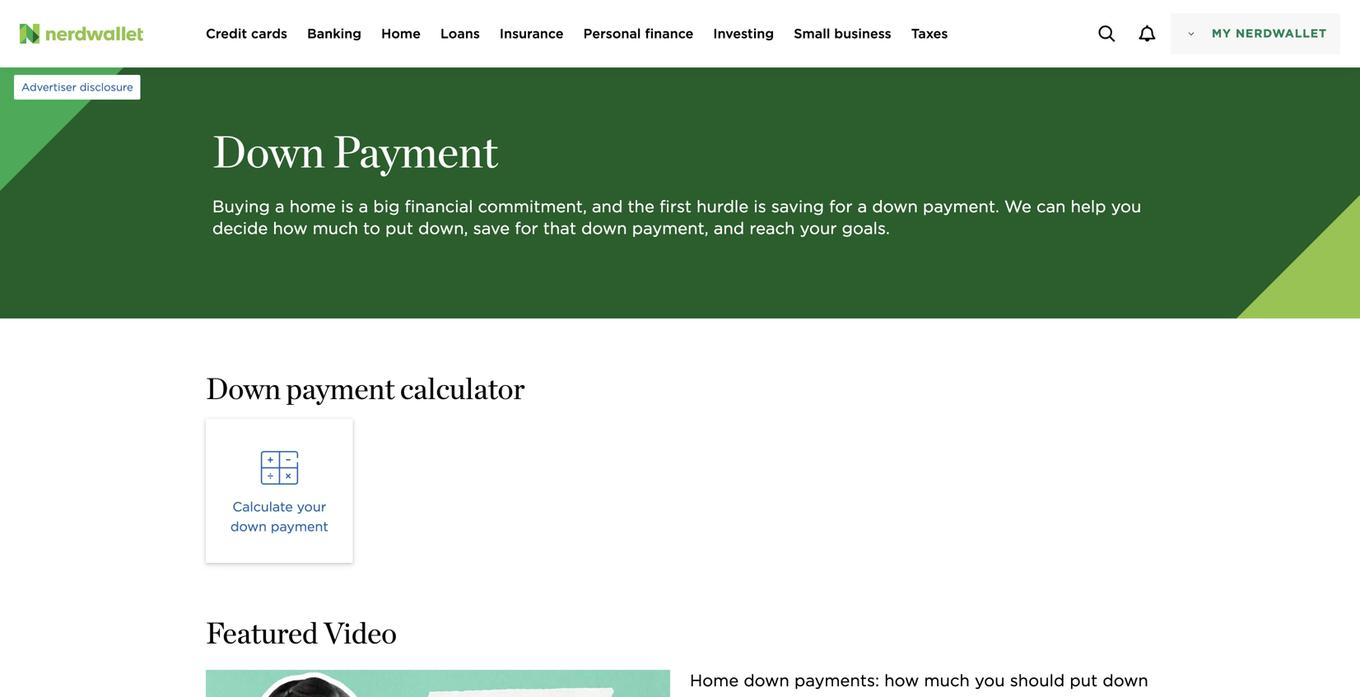 Task type: describe. For each thing, give the bounding box(es) containing it.
how inside buying a home is a big financial commitment, and the first hurdle is saving for a down payment. we can help you decide how much to put down, save for that down payment, and reach your goals.
[[273, 219, 308, 238]]

financial
[[405, 197, 473, 217]]

0 vertical spatial for
[[829, 197, 853, 217]]

featured
[[206, 616, 318, 651]]

2 a from the left
[[359, 197, 368, 217]]

credit
[[206, 26, 247, 42]]

saving
[[771, 197, 824, 217]]

much inside buying a home is a big financial commitment, and the first hurdle is saving for a down payment. we can help you decide how much to put down, save for that down payment, and reach your goals.
[[313, 219, 358, 238]]

payments:
[[795, 671, 880, 691]]

taxes button
[[911, 24, 948, 44]]

banking
[[307, 26, 362, 42]]

payment
[[333, 125, 498, 178]]

down,
[[418, 219, 468, 238]]

personal finance button
[[584, 24, 694, 44]]

save
[[473, 219, 510, 238]]

goals.
[[842, 219, 890, 238]]

1 horizontal spatial and
[[714, 219, 745, 238]]

home down payments: how much you should put down
[[690, 671, 1149, 691]]

nerdwallet
[[1236, 27, 1327, 41]]

calculator
[[400, 371, 525, 406]]

banking button
[[307, 24, 362, 44]]

0 horizontal spatial and
[[592, 197, 623, 217]]

my
[[1212, 27, 1232, 41]]

the
[[628, 197, 655, 217]]

credit cards button
[[206, 24, 288, 44]]

my nerdwallet link
[[1171, 13, 1341, 54]]

commitment,
[[478, 197, 587, 217]]

that
[[543, 219, 576, 238]]

1 horizontal spatial put
[[1070, 671, 1098, 691]]

big
[[373, 197, 400, 217]]

advertiser disclosure image
[[14, 69, 141, 105]]

decide
[[212, 219, 268, 238]]

calculate
[[233, 499, 293, 515]]

1 vertical spatial how
[[885, 671, 919, 691]]

small business
[[794, 26, 892, 42]]

buying
[[212, 197, 270, 217]]

reach
[[750, 219, 795, 238]]

1 a from the left
[[275, 197, 285, 217]]

personal
[[584, 26, 641, 42]]

search image
[[1099, 26, 1115, 42]]

hurdle
[[697, 197, 749, 217]]

small
[[794, 26, 831, 42]]

video preview image image
[[206, 670, 670, 697]]

your inside calculate your down payment
[[297, 499, 326, 515]]

credit cards
[[206, 26, 288, 42]]

cards
[[251, 26, 288, 42]]

can
[[1037, 197, 1066, 217]]

investing
[[713, 26, 774, 42]]



Task type: locate. For each thing, give the bounding box(es) containing it.
put
[[385, 219, 413, 238], [1070, 671, 1098, 691]]

your down saving
[[800, 219, 837, 238]]

1 vertical spatial much
[[924, 671, 970, 691]]

how right payments:
[[885, 671, 919, 691]]

video
[[324, 616, 397, 651]]

2 horizontal spatial a
[[858, 197, 867, 217]]

for
[[829, 197, 853, 217], [515, 219, 538, 238]]

0 vertical spatial much
[[313, 219, 358, 238]]

0 vertical spatial you
[[1111, 197, 1142, 217]]

search element
[[1087, 14, 1127, 54]]

0 vertical spatial payment
[[286, 371, 395, 406]]

your right the 'calculate'
[[297, 499, 326, 515]]

1 vertical spatial down
[[206, 371, 281, 406]]

put right 'should'
[[1070, 671, 1098, 691]]

home
[[381, 26, 421, 42], [690, 671, 739, 691]]

you left 'should'
[[975, 671, 1005, 691]]

put down big
[[385, 219, 413, 238]]

1 horizontal spatial your
[[800, 219, 837, 238]]

for up goals.
[[829, 197, 853, 217]]

0 horizontal spatial you
[[975, 671, 1005, 691]]

you right help at the top right of page
[[1111, 197, 1142, 217]]

1 vertical spatial put
[[1070, 671, 1098, 691]]

a
[[275, 197, 285, 217], [359, 197, 368, 217], [858, 197, 867, 217]]

home button
[[381, 24, 421, 44]]

you
[[1111, 197, 1142, 217], [975, 671, 1005, 691]]

finance
[[645, 26, 694, 42]]

home
[[290, 197, 336, 217]]

payment.
[[923, 197, 1000, 217]]

and down hurdle
[[714, 219, 745, 238]]

1 vertical spatial and
[[714, 219, 745, 238]]

should
[[1010, 671, 1065, 691]]

personal finance
[[584, 26, 694, 42]]

0 horizontal spatial put
[[385, 219, 413, 238]]

first
[[660, 197, 692, 217]]

calculate your down payment
[[230, 499, 328, 535]]

down payment calculator
[[206, 371, 525, 406]]

3 a from the left
[[858, 197, 867, 217]]

0 vertical spatial your
[[800, 219, 837, 238]]

1 horizontal spatial for
[[829, 197, 853, 217]]

0 vertical spatial home
[[381, 26, 421, 42]]

payment,
[[632, 219, 709, 238]]

business
[[835, 26, 892, 42]]

1 vertical spatial your
[[297, 499, 326, 515]]

we
[[1005, 197, 1032, 217]]

small business button
[[794, 24, 892, 44]]

calculate your down payment link
[[206, 419, 353, 563]]

1 horizontal spatial you
[[1111, 197, 1142, 217]]

how
[[273, 219, 308, 238], [885, 671, 919, 691]]

nerdwallet home page link
[[20, 24, 186, 44]]

0 vertical spatial how
[[273, 219, 308, 238]]

1 horizontal spatial is
[[754, 197, 766, 217]]

0 horizontal spatial for
[[515, 219, 538, 238]]

down for down payment
[[212, 125, 325, 178]]

your inside buying a home is a big financial commitment, and the first hurdle is saving for a down payment. we can help you decide how much to put down, save for that down payment, and reach your goals.
[[800, 219, 837, 238]]

0 vertical spatial and
[[592, 197, 623, 217]]

nerdwallet home page image
[[20, 24, 40, 44]]

a left big
[[359, 197, 368, 217]]

is right home
[[341, 197, 354, 217]]

taxes
[[911, 26, 948, 42]]

and
[[592, 197, 623, 217], [714, 219, 745, 238]]

you inside buying a home is a big financial commitment, and the first hurdle is saving for a down payment. we can help you decide how much to put down, save for that down payment, and reach your goals.
[[1111, 197, 1142, 217]]

investing button
[[713, 24, 774, 44]]

0 horizontal spatial your
[[297, 499, 326, 515]]

0 horizontal spatial home
[[381, 26, 421, 42]]

put inside buying a home is a big financial commitment, and the first hurdle is saving for a down payment. we can help you decide how much to put down, save for that down payment, and reach your goals.
[[385, 219, 413, 238]]

a up goals.
[[858, 197, 867, 217]]

home for home
[[381, 26, 421, 42]]

1 horizontal spatial how
[[885, 671, 919, 691]]

down
[[872, 197, 918, 217], [581, 219, 627, 238], [230, 519, 267, 535], [744, 671, 790, 691], [1103, 671, 1149, 691]]

0 vertical spatial down
[[212, 125, 325, 178]]

1 vertical spatial you
[[975, 671, 1005, 691]]

payment
[[286, 371, 395, 406], [271, 519, 328, 535]]

1 vertical spatial home
[[690, 671, 739, 691]]

much
[[313, 219, 358, 238], [924, 671, 970, 691]]

0 horizontal spatial how
[[273, 219, 308, 238]]

down payment
[[212, 125, 498, 178]]

2 is from the left
[[754, 197, 766, 217]]

for down commitment,
[[515, 219, 538, 238]]

insurance
[[500, 26, 564, 42]]

0 vertical spatial put
[[385, 219, 413, 238]]

1 horizontal spatial home
[[690, 671, 739, 691]]

1 vertical spatial payment
[[271, 519, 328, 535]]

loans
[[441, 26, 480, 42]]

my nerdwallet
[[1212, 27, 1327, 41]]

and left the 'the' in the left top of the page
[[592, 197, 623, 217]]

0 horizontal spatial is
[[341, 197, 354, 217]]

featured video
[[206, 616, 397, 651]]

loans button
[[441, 24, 480, 44]]

payment inside calculate your down payment
[[271, 519, 328, 535]]

0 horizontal spatial a
[[275, 197, 285, 217]]

how down home
[[273, 219, 308, 238]]

insurance button
[[500, 24, 564, 44]]

is up reach
[[754, 197, 766, 217]]

a left home
[[275, 197, 285, 217]]

is
[[341, 197, 354, 217], [754, 197, 766, 217]]

1 vertical spatial for
[[515, 219, 538, 238]]

1 is from the left
[[341, 197, 354, 217]]

your
[[800, 219, 837, 238], [297, 499, 326, 515]]

0 horizontal spatial much
[[313, 219, 358, 238]]

down
[[212, 125, 325, 178], [206, 371, 281, 406]]

down inside calculate your down payment
[[230, 519, 267, 535]]

1 horizontal spatial a
[[359, 197, 368, 217]]

down for down payment calculator
[[206, 371, 281, 406]]

buying a home is a big financial commitment, and the first hurdle is saving for a down payment. we can help you decide how much to put down, save for that down payment, and reach your goals.
[[212, 197, 1142, 238]]

help
[[1071, 197, 1106, 217]]

home for home down payments: how much you should put down
[[690, 671, 739, 691]]

1 horizontal spatial much
[[924, 671, 970, 691]]

to
[[363, 219, 380, 238]]



Task type: vqa. For each thing, say whether or not it's contained in the screenshot.
best cash back credit cards link
no



